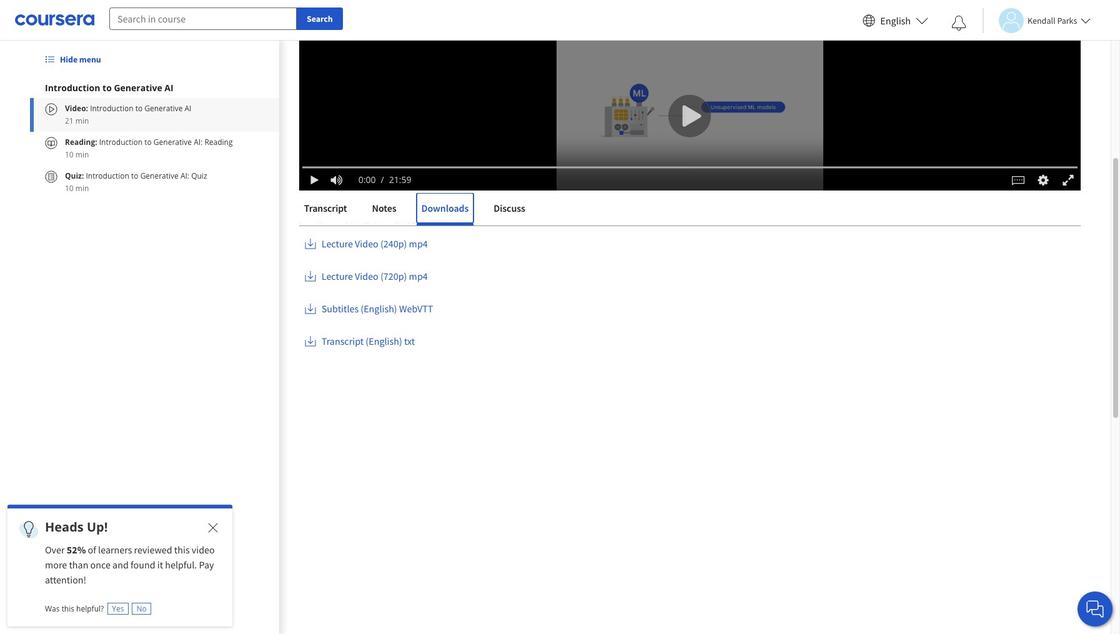 Task type: describe. For each thing, give the bounding box(es) containing it.
reading:
[[65, 137, 97, 147]]

to right /
[[397, 167, 412, 189]]

subtitles
[[322, 302, 359, 315]]

generative for reading
[[154, 137, 192, 147]]

once
[[90, 559, 111, 571]]

this inside of learners reviewed this video more than once and found it helpful. pay attention!
[[174, 544, 190, 556]]

10 for reading: introduction to generative ai: reading 10 min
[[65, 149, 74, 160]]

more
[[45, 559, 67, 571]]

downloads
[[422, 202, 469, 214]]

note
[[1052, 172, 1071, 184]]

play image
[[308, 175, 321, 185]]

save note
[[1029, 172, 1071, 184]]

to for introduction to generative ai: quiz
[[131, 171, 138, 181]]

video: introduction to generative ai 21 min
[[65, 103, 192, 126]]

chat with us image
[[1086, 599, 1106, 619]]

introduction for reading:
[[99, 137, 143, 147]]

was this helpful?
[[45, 604, 104, 614]]

min inside video: introduction to generative ai 21 min
[[76, 116, 89, 126]]

10 for quiz: introduction to generative ai: quiz 10 min
[[65, 183, 74, 194]]

ai: for quiz
[[181, 171, 189, 181]]

yes
[[112, 603, 124, 614]]

0 minutes 0 seconds element
[[359, 173, 376, 185]]

reviewed
[[134, 544, 172, 556]]

ai inside dropdown button
[[165, 82, 174, 94]]

lecture video (720p) mp4 link
[[304, 270, 428, 285]]

quiz:
[[65, 171, 84, 181]]

introduction to generative ai inside introduction to generative ai dropdown button
[[45, 82, 174, 94]]

downloads button
[[417, 193, 474, 223]]

generative for 21
[[145, 103, 183, 114]]

coursera image
[[15, 10, 94, 30]]

english
[[881, 14, 911, 27]]

close image
[[206, 521, 221, 536]]

helpful?
[[76, 604, 104, 614]]

transcript for transcript (english) txt
[[322, 335, 364, 347]]

lecture video (240p) mp4
[[322, 237, 428, 250]]

and
[[113, 559, 129, 571]]

21 minutes 59 seconds element
[[389, 173, 412, 185]]

over 52%
[[45, 544, 86, 556]]

0:00 / 21:59
[[359, 173, 412, 185]]

introduction to generative ai button
[[45, 82, 264, 94]]

heads up!
[[45, 519, 108, 536]]

it
[[157, 559, 163, 571]]

lecture for lecture video (720p) mp4
[[322, 270, 353, 282]]

21
[[65, 116, 74, 126]]

discuss
[[494, 202, 525, 214]]

lightbulb image
[[19, 520, 39, 540]]

0 horizontal spatial this
[[62, 604, 74, 614]]

learners
[[98, 544, 132, 556]]

52%
[[67, 544, 86, 556]]

generative up downloads button
[[416, 167, 497, 189]]

no button
[[132, 603, 151, 615]]

(english) for subtitles
[[361, 302, 397, 315]]

ai: for reading
[[194, 137, 203, 147]]

introduction inside dropdown button
[[45, 82, 100, 94]]

hide
[[60, 54, 78, 65]]

to inside dropdown button
[[103, 82, 112, 94]]

than
[[69, 559, 88, 571]]



Task type: vqa. For each thing, say whether or not it's contained in the screenshot.


Task type: locate. For each thing, give the bounding box(es) containing it.
attention!
[[45, 574, 86, 586]]

over
[[45, 544, 65, 556]]

video left (720p)
[[355, 270, 379, 282]]

0 vertical spatial ai:
[[194, 137, 203, 147]]

1 vertical spatial mp4
[[409, 270, 428, 282]]

parks
[[1058, 15, 1078, 26]]

1 lecture from the top
[[322, 237, 353, 250]]

video
[[355, 237, 379, 250], [355, 270, 379, 282]]

introduction for quiz:
[[86, 171, 129, 181]]

mp4 for lecture video (240p) mp4
[[409, 237, 428, 250]]

kendall parks button
[[983, 8, 1092, 33]]

ai: inside quiz: introduction to generative ai: quiz 10 min
[[181, 171, 189, 181]]

1 min from the top
[[76, 116, 89, 126]]

lecture for lecture video (240p) mp4
[[322, 237, 353, 250]]

to up video: introduction to generative ai 21 min
[[103, 82, 112, 94]]

video inside "link"
[[355, 270, 379, 282]]

1 vertical spatial introduction to generative ai
[[299, 167, 515, 189]]

(english) for transcript
[[366, 335, 402, 347]]

transcript inside transcript (english) txt link
[[322, 335, 364, 347]]

ai inside video: introduction to generative ai 21 min
[[185, 103, 192, 114]]

1 horizontal spatial ai:
[[194, 137, 203, 147]]

introduction to generative ai up notes on the left top
[[299, 167, 515, 189]]

1 vertical spatial lecture
[[322, 270, 353, 282]]

lecture video (720p) mp4
[[322, 270, 428, 282]]

transcript for transcript
[[304, 202, 347, 214]]

1 vertical spatial min
[[76, 149, 89, 160]]

min inside quiz: introduction to generative ai: quiz 10 min
[[76, 183, 89, 194]]

hide menu
[[60, 54, 101, 65]]

to
[[103, 82, 112, 94], [135, 103, 143, 114], [145, 137, 152, 147], [397, 167, 412, 189], [131, 171, 138, 181]]

heads up! dialog
[[7, 505, 232, 627]]

2 vertical spatial min
[[76, 183, 89, 194]]

english button
[[858, 0, 934, 41]]

mp4 right (720p)
[[409, 270, 428, 282]]

2 10 from the top
[[65, 183, 74, 194]]

related lecture content tabs tab list
[[299, 193, 1081, 226]]

1 10 from the top
[[65, 149, 74, 160]]

to inside quiz: introduction to generative ai: quiz 10 min
[[131, 171, 138, 181]]

21:59
[[389, 173, 412, 185]]

kendall parks
[[1028, 15, 1078, 26]]

yes button
[[107, 603, 129, 615]]

mute image
[[329, 173, 345, 186]]

subtitles (english) webvtt link
[[304, 302, 433, 317]]

transcript (english) txt link
[[304, 335, 415, 350]]

introduction inside video: introduction to generative ai 21 min
[[90, 103, 133, 114]]

1 horizontal spatial introduction to generative ai
[[299, 167, 515, 189]]

of learners reviewed this video more than once and found it helpful. pay attention!
[[45, 544, 217, 586]]

3 min from the top
[[76, 183, 89, 194]]

lecture up the subtitles
[[322, 270, 353, 282]]

(240p)
[[381, 237, 407, 250]]

full screen image
[[1061, 173, 1077, 186]]

video for (240p)
[[355, 237, 379, 250]]

10
[[65, 149, 74, 160], [65, 183, 74, 194]]

ai up discuss
[[500, 167, 515, 189]]

introduction inside quiz: introduction to generative ai: quiz 10 min
[[86, 171, 129, 181]]

generative inside quiz: introduction to generative ai: quiz 10 min
[[140, 171, 179, 181]]

0 horizontal spatial introduction to generative ai
[[45, 82, 174, 94]]

0 vertical spatial (english)
[[361, 302, 397, 315]]

hide menu button
[[40, 48, 106, 71]]

helpful.
[[165, 559, 197, 571]]

0 vertical spatial lecture
[[322, 237, 353, 250]]

generative down introduction to generative ai dropdown button
[[145, 103, 183, 114]]

mp4 for lecture video (720p) mp4
[[409, 270, 428, 282]]

min
[[76, 116, 89, 126], [76, 149, 89, 160], [76, 183, 89, 194]]

1 mp4 from the top
[[409, 237, 428, 250]]

generative for quiz
[[140, 171, 179, 181]]

1 vertical spatial ai
[[185, 103, 192, 114]]

ai:
[[194, 137, 203, 147], [181, 171, 189, 181]]

1 vertical spatial (english)
[[366, 335, 402, 347]]

0 vertical spatial transcript
[[304, 202, 347, 214]]

1 vertical spatial this
[[62, 604, 74, 614]]

video:
[[65, 103, 88, 114]]

was
[[45, 604, 60, 614]]

notes button
[[367, 193, 402, 223]]

0 vertical spatial mp4
[[409, 237, 428, 250]]

transcript (english) txt
[[322, 335, 415, 347]]

1 vertical spatial transcript
[[322, 335, 364, 347]]

txt
[[404, 335, 415, 347]]

generative inside video: introduction to generative ai 21 min
[[145, 103, 183, 114]]

generative down reading: introduction to generative ai: reading 10 min
[[140, 171, 179, 181]]

ai down introduction to generative ai dropdown button
[[185, 103, 192, 114]]

generative inside reading: introduction to generative ai: reading 10 min
[[154, 137, 192, 147]]

introduction inside reading: introduction to generative ai: reading 10 min
[[99, 137, 143, 147]]

0 vertical spatial ai
[[165, 82, 174, 94]]

1 vertical spatial ai:
[[181, 171, 189, 181]]

2 min from the top
[[76, 149, 89, 160]]

ai: left reading
[[194, 137, 203, 147]]

(english) left txt
[[366, 335, 402, 347]]

(english)
[[361, 302, 397, 315], [366, 335, 402, 347]]

0 horizontal spatial ai:
[[181, 171, 189, 181]]

transcript down the subtitles
[[322, 335, 364, 347]]

reading
[[205, 137, 233, 147]]

introduction to generative ai
[[45, 82, 174, 94], [299, 167, 515, 189]]

kendall
[[1028, 15, 1056, 26]]

video for (720p)
[[355, 270, 379, 282]]

introduction to generative ai up video: introduction to generative ai 21 min
[[45, 82, 174, 94]]

2 mp4 from the top
[[409, 270, 428, 282]]

min inside reading: introduction to generative ai: reading 10 min
[[76, 149, 89, 160]]

search button
[[297, 7, 343, 30]]

ai: inside reading: introduction to generative ai: reading 10 min
[[194, 137, 203, 147]]

min down the 'reading:'
[[76, 149, 89, 160]]

introduction
[[45, 82, 100, 94], [90, 103, 133, 114], [99, 137, 143, 147], [299, 167, 393, 189], [86, 171, 129, 181]]

of
[[88, 544, 96, 556]]

transcript inside transcript button
[[304, 202, 347, 214]]

lecture
[[322, 237, 353, 250], [322, 270, 353, 282]]

0 horizontal spatial ai
[[165, 82, 174, 94]]

0 vertical spatial this
[[174, 544, 190, 556]]

transcript down play image
[[304, 202, 347, 214]]

1 horizontal spatial this
[[174, 544, 190, 556]]

10 inside quiz: introduction to generative ai: quiz 10 min
[[65, 183, 74, 194]]

to for introduction to generative ai: reading
[[145, 137, 152, 147]]

min down the quiz:
[[76, 183, 89, 194]]

0 vertical spatial min
[[76, 116, 89, 126]]

2 horizontal spatial ai
[[500, 167, 515, 189]]

1 video from the top
[[355, 237, 379, 250]]

heads
[[45, 519, 84, 536]]

lecture video (240p) mp4 link
[[304, 237, 428, 252]]

quiz
[[191, 171, 207, 181]]

0 vertical spatial video
[[355, 237, 379, 250]]

1 vertical spatial video
[[355, 270, 379, 282]]

lecture down transcript button
[[322, 237, 353, 250]]

show notifications image
[[952, 16, 967, 31]]

video
[[192, 544, 215, 556]]

0:00
[[359, 173, 376, 185]]

mp4 inside "link"
[[409, 270, 428, 282]]

to down introduction to generative ai dropdown button
[[135, 103, 143, 114]]

mp4 right (240p)
[[409, 237, 428, 250]]

video left (240p)
[[355, 237, 379, 250]]

up!
[[87, 519, 108, 536]]

to for introduction to generative ai
[[135, 103, 143, 114]]

discuss button
[[489, 193, 530, 223]]

Search in course text field
[[109, 7, 297, 30]]

no
[[137, 603, 147, 614]]

2 lecture from the top
[[322, 270, 353, 282]]

min for reading:
[[76, 149, 89, 160]]

introduction for video:
[[90, 103, 133, 114]]

(english) down lecture video (720p) mp4
[[361, 302, 397, 315]]

to inside video: introduction to generative ai 21 min
[[135, 103, 143, 114]]

2 vertical spatial ai
[[500, 167, 515, 189]]

mp4
[[409, 237, 428, 250], [409, 270, 428, 282]]

generative up the quiz
[[154, 137, 192, 147]]

10 down the 'reading:'
[[65, 149, 74, 160]]

this right was
[[62, 604, 74, 614]]

menu
[[79, 54, 101, 65]]

to down reading: introduction to generative ai: reading 10 min
[[131, 171, 138, 181]]

2 video from the top
[[355, 270, 379, 282]]

webvtt
[[399, 302, 433, 315]]

transcript button
[[299, 193, 352, 223]]

save
[[1029, 172, 1050, 184]]

min for quiz:
[[76, 183, 89, 194]]

reading: introduction to generative ai: reading 10 min
[[65, 137, 233, 160]]

generative inside dropdown button
[[114, 82, 162, 94]]

1 vertical spatial 10
[[65, 183, 74, 194]]

10 down the quiz:
[[65, 183, 74, 194]]

to inside reading: introduction to generative ai: reading 10 min
[[145, 137, 152, 147]]

transcript
[[304, 202, 347, 214], [322, 335, 364, 347]]

subtitles (english) webvtt
[[322, 302, 433, 315]]

/
[[381, 173, 384, 185]]

search
[[307, 13, 333, 24]]

save note button
[[1001, 163, 1081, 193]]

this
[[174, 544, 190, 556], [62, 604, 74, 614]]

0 vertical spatial 10
[[65, 149, 74, 160]]

notes
[[372, 202, 397, 214]]

found
[[131, 559, 155, 571]]

ai: left the quiz
[[181, 171, 189, 181]]

to down video: introduction to generative ai 21 min
[[145, 137, 152, 147]]

generative up video: introduction to generative ai 21 min
[[114, 82, 162, 94]]

pay
[[199, 559, 214, 571]]

min right 21
[[76, 116, 89, 126]]

1 horizontal spatial ai
[[185, 103, 192, 114]]

ai up video: introduction to generative ai 21 min
[[165, 82, 174, 94]]

10 inside reading: introduction to generative ai: reading 10 min
[[65, 149, 74, 160]]

generative
[[114, 82, 162, 94], [145, 103, 183, 114], [154, 137, 192, 147], [416, 167, 497, 189], [140, 171, 179, 181]]

quiz: introduction to generative ai: quiz 10 min
[[65, 171, 207, 194]]

lecture inside "link"
[[322, 270, 353, 282]]

this up helpful.
[[174, 544, 190, 556]]

(720p)
[[381, 270, 407, 282]]

ai
[[165, 82, 174, 94], [185, 103, 192, 114], [500, 167, 515, 189]]

0 vertical spatial introduction to generative ai
[[45, 82, 174, 94]]



